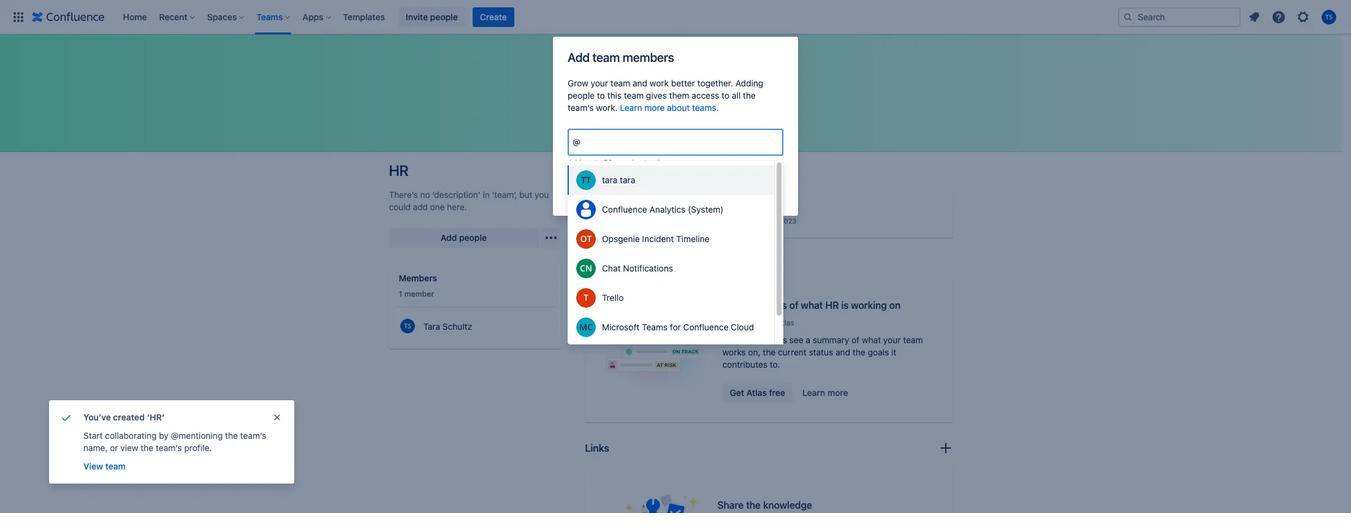 Task type: describe. For each thing, give the bounding box(es) containing it.
about
[[667, 102, 690, 113]]

templates link
[[339, 7, 389, 27]]

1 vertical spatial hr
[[826, 300, 839, 311]]

for
[[670, 322, 681, 332]]

add for add team members
[[568, 50, 590, 64]]

view team
[[83, 461, 126, 471]]

works
[[723, 347, 746, 358]]

access
[[692, 90, 719, 101]]

summary
[[813, 335, 849, 345]]

confluence for getting started in confluence you created this on september 27, 2023
[[692, 205, 737, 216]]

the inside the grow your team and work better together. adding people to this team gives them access to all the team's work.
[[743, 90, 756, 101]]

timeline
[[676, 234, 710, 244]]

cancel
[[696, 186, 724, 196]]

create link
[[473, 7, 514, 27]]

grow your team and work better together. adding people to this team gives them access to all the team's work.
[[568, 78, 764, 113]]

tara tara
[[602, 175, 635, 185]]

more for learn more
[[828, 388, 848, 398]]

help teammates see a summary of what your team works on, the current status and the goals it contributes to.
[[723, 335, 923, 370]]

a inside dialog
[[649, 158, 653, 167]]

members 1 member
[[399, 273, 437, 299]]

working
[[851, 300, 887, 311]]

get
[[730, 388, 744, 398]]

by inside start collaborating by @mentioning the team's name, or view the team's profile.
[[159, 430, 169, 441]]

profile.
[[184, 443, 212, 453]]

work
[[650, 78, 669, 88]]

add link image
[[938, 441, 953, 456]]

time
[[655, 158, 670, 167]]

view team link
[[82, 459, 127, 474]]

confluence analytics (system)
[[602, 204, 724, 215]]

confluence analytics (system) image
[[576, 200, 596, 220]]

one
[[430, 202, 445, 212]]

confluence for microsoft teams for confluence cloud
[[683, 322, 729, 332]]

the right view
[[141, 443, 153, 453]]

2 vertical spatial team's
[[156, 443, 182, 453]]

apps button
[[299, 7, 336, 27]]

them
[[669, 90, 689, 101]]

there's
[[389, 189, 418, 200]]

2 tara from the left
[[620, 175, 635, 185]]

in inside there's no 'description' in 'team', but you could add one here.
[[483, 189, 490, 200]]

team
[[585, 172, 610, 183]]

learn for learn more
[[803, 388, 825, 398]]

home link
[[119, 7, 151, 27]]

add for add up to 50 people at a time
[[568, 158, 582, 167]]

your inside help teammates see a summary of what your team works on, the current status and the goals it contributes to.
[[883, 335, 901, 345]]

but
[[519, 189, 532, 200]]

is
[[841, 300, 849, 311]]

start
[[83, 430, 103, 441]]

teams.
[[692, 102, 719, 113]]

the right @mentioning
[[225, 430, 238, 441]]

contributes
[[723, 359, 768, 370]]

to down opsgenie incident timeline at top
[[645, 258, 655, 269]]

people up activity on the top left of the page
[[615, 158, 638, 167]]

1 tara from the left
[[602, 175, 618, 185]]

adding
[[736, 78, 764, 88]]

members
[[623, 50, 674, 64]]

to.
[[770, 359, 780, 370]]

you've created 'hr'
[[83, 412, 165, 422]]

see the status of what hr is working on
[[723, 300, 901, 311]]

goals
[[868, 347, 889, 358]]

invite people button
[[398, 7, 465, 27]]

50
[[603, 158, 613, 167]]

apps
[[303, 11, 323, 22]]

powered by atlas link
[[723, 318, 933, 328]]

microsoft teams for confluence cloud image
[[576, 318, 596, 337]]

2023
[[780, 217, 797, 225]]

(system)
[[688, 204, 724, 215]]

add people button
[[389, 228, 539, 248]]

invite
[[406, 11, 428, 22]]

none text field inside 'add team members' dialog
[[573, 136, 583, 148]]

success image
[[59, 410, 74, 425]]

grow
[[568, 78, 589, 88]]

add
[[413, 202, 428, 212]]

it
[[891, 347, 897, 358]]

all
[[732, 90, 741, 101]]

work.
[[596, 102, 618, 113]]

this inside the grow your team and work better together. adding people to this team gives them access to all the team's work.
[[607, 90, 622, 101]]

trello image
[[576, 288, 596, 308]]

add for add people
[[441, 232, 457, 243]]

tara tara image
[[576, 170, 596, 190]]

getting
[[621, 205, 650, 216]]

learn for learn more about teams.
[[620, 102, 642, 113]]

'hr'
[[147, 412, 165, 422]]

learn more about teams.
[[620, 102, 719, 113]]

add up to 50 people at a time
[[568, 158, 670, 167]]

view
[[83, 461, 103, 471]]

on,
[[748, 347, 761, 358]]

there's no 'description' in 'team', but you could add one here.
[[389, 189, 549, 212]]

created inside getting started in confluence you created this on september 27, 2023
[[681, 217, 706, 225]]

0 horizontal spatial hr
[[389, 162, 409, 179]]

name,
[[83, 443, 108, 453]]

links
[[585, 443, 609, 454]]

this inside getting started in confluence you created this on september 27, 2023
[[708, 217, 720, 225]]

current
[[778, 347, 807, 358]]

microsoft
[[602, 322, 640, 332]]

started
[[652, 205, 681, 216]]

@mentioning
[[171, 430, 223, 441]]

dismiss image
[[272, 413, 282, 422]]

the down teammates
[[763, 347, 776, 358]]

Search field
[[1118, 7, 1241, 27]]

see
[[790, 335, 804, 345]]

teams
[[642, 322, 668, 332]]

opsgenie incident timeline image
[[576, 229, 596, 249]]

see
[[723, 300, 740, 311]]



Task type: vqa. For each thing, say whether or not it's contained in the screenshot.
the leftmost your
yes



Task type: locate. For each thing, give the bounding box(es) containing it.
created
[[681, 217, 706, 225], [113, 412, 145, 422]]

more down help teammates see a summary of what your team works on, the current status and the goals it contributes to.
[[828, 388, 848, 398]]

hr
[[389, 162, 409, 179], [826, 300, 839, 311]]

0 horizontal spatial team's
[[156, 443, 182, 453]]

a right see
[[806, 335, 811, 345]]

1 horizontal spatial a
[[806, 335, 811, 345]]

banner
[[0, 0, 1351, 34]]

notifications
[[623, 263, 673, 274]]

confluence image
[[32, 10, 105, 24], [32, 10, 105, 24]]

1 horizontal spatial in
[[683, 205, 690, 216]]

status inside help teammates see a summary of what your team works on, the current status and the goals it contributes to.
[[809, 347, 833, 358]]

confluence up help
[[683, 322, 729, 332]]

in inside getting started in confluence you created this on september 27, 2023
[[683, 205, 690, 216]]

activity
[[612, 172, 646, 183]]

learn inside button
[[803, 388, 825, 398]]

create
[[480, 11, 507, 22]]

home
[[123, 11, 147, 22]]

'team',
[[492, 189, 517, 200]]

0 vertical spatial add
[[568, 50, 590, 64]]

1 horizontal spatial what
[[862, 335, 881, 345]]

better
[[671, 78, 695, 88]]

view
[[120, 443, 138, 453]]

status down summary
[[809, 347, 833, 358]]

1 horizontal spatial of
[[852, 335, 860, 345]]

invite people
[[406, 11, 458, 22]]

in left 'team',
[[483, 189, 490, 200]]

1 horizontal spatial more
[[828, 388, 848, 398]]

what inside help teammates see a summary of what your team works on, the current status and the goals it contributes to.
[[862, 335, 881, 345]]

on
[[721, 217, 729, 225], [889, 300, 901, 311]]

0 horizontal spatial created
[[113, 412, 145, 422]]

the right share
[[746, 500, 761, 511]]

learn more button
[[795, 383, 856, 403]]

0 horizontal spatial more
[[645, 102, 665, 113]]

1 horizontal spatial and
[[836, 347, 850, 358]]

atlas right the 'get'
[[747, 388, 767, 398]]

0 horizontal spatial of
[[789, 300, 799, 311]]

on down (system)
[[721, 217, 729, 225]]

0 horizontal spatial in
[[483, 189, 490, 200]]

1 vertical spatial by
[[159, 430, 169, 441]]

what up powered by atlas link
[[801, 300, 823, 311]]

people inside button
[[459, 232, 487, 243]]

0 horizontal spatial status
[[759, 300, 787, 311]]

your up it
[[883, 335, 901, 345]]

members
[[399, 273, 437, 283]]

team's inside the grow your team and work better together. adding people to this team gives them access to all the team's work.
[[568, 102, 594, 113]]

team's left profile.
[[156, 443, 182, 453]]

1 vertical spatial what
[[862, 335, 881, 345]]

tara down add up to 50 people at a time
[[620, 175, 635, 185]]

more for learn more about teams.
[[645, 102, 665, 113]]

of
[[789, 300, 799, 311], [852, 335, 860, 345]]

0 vertical spatial more
[[645, 102, 665, 113]]

this
[[607, 90, 622, 101], [708, 217, 720, 225]]

by up teammates
[[767, 318, 775, 327]]

0 vertical spatial on
[[721, 217, 729, 225]]

and down summary
[[836, 347, 850, 358]]

and
[[633, 78, 647, 88], [836, 347, 850, 358]]

global element
[[7, 0, 1116, 34]]

collaborating
[[105, 430, 157, 441]]

and inside help teammates see a summary of what your team works on, the current status and the goals it contributes to.
[[836, 347, 850, 358]]

more down gives
[[645, 102, 665, 113]]

1 vertical spatial atlas
[[747, 388, 767, 398]]

by inside powered by atlas link
[[767, 318, 775, 327]]

add
[[568, 50, 590, 64], [568, 158, 582, 167], [441, 232, 457, 243]]

people
[[430, 11, 458, 22], [568, 90, 595, 101], [615, 158, 638, 167], [459, 232, 487, 243]]

your right grow
[[591, 78, 608, 88]]

0 vertical spatial and
[[633, 78, 647, 88]]

1 horizontal spatial status
[[809, 347, 833, 358]]

team's right @mentioning
[[240, 430, 266, 441]]

1 horizontal spatial on
[[889, 300, 901, 311]]

opsgenie
[[602, 234, 640, 244]]

the up powered
[[742, 300, 757, 311]]

add down here.
[[441, 232, 457, 243]]

a right at on the top of the page
[[649, 158, 653, 167]]

atlas up see
[[777, 318, 794, 327]]

1 vertical spatial on
[[889, 300, 901, 311]]

0 horizontal spatial by
[[159, 430, 169, 441]]

in
[[483, 189, 490, 200], [683, 205, 690, 216]]

0 vertical spatial what
[[801, 300, 823, 311]]

1 horizontal spatial hr
[[826, 300, 839, 311]]

the
[[743, 90, 756, 101], [742, 300, 757, 311], [763, 347, 776, 358], [853, 347, 866, 358], [225, 430, 238, 441], [141, 443, 153, 453], [746, 500, 761, 511]]

opsgenie incident timeline
[[602, 234, 710, 244]]

trello
[[602, 293, 624, 303]]

1 vertical spatial more
[[828, 388, 848, 398]]

1 horizontal spatial created
[[681, 217, 706, 225]]

learn more about teams. link
[[620, 102, 719, 113]]

gives
[[646, 90, 667, 101]]

0 vertical spatial of
[[789, 300, 799, 311]]

add team members dialog
[[553, 37, 798, 372]]

team
[[593, 50, 620, 64], [611, 78, 630, 88], [624, 90, 644, 101], [903, 335, 923, 345], [105, 461, 126, 471]]

more inside 'add team members' dialog
[[645, 102, 665, 113]]

team activity
[[585, 172, 646, 183]]

by
[[767, 318, 775, 327], [159, 430, 169, 441]]

no
[[420, 189, 430, 200]]

free
[[769, 388, 785, 398]]

1 horizontal spatial learn
[[803, 388, 825, 398]]

people down here.
[[459, 232, 487, 243]]

and left work
[[633, 78, 647, 88]]

learn inside 'add team members' dialog
[[620, 102, 642, 113]]

on inside getting started in confluence you created this on september 27, 2023
[[721, 217, 729, 225]]

templates
[[343, 11, 385, 22]]

1 horizontal spatial team's
[[240, 430, 266, 441]]

0 vertical spatial team's
[[568, 102, 594, 113]]

1 horizontal spatial atlas
[[777, 318, 794, 327]]

chat notifications image
[[576, 259, 596, 278]]

you
[[667, 217, 679, 225]]

people inside the grow your team and work better together. adding people to this team gives them access to all the team's work.
[[568, 90, 595, 101]]

2 vertical spatial add
[[441, 232, 457, 243]]

created down (system)
[[681, 217, 706, 225]]

confluence inside getting started in confluence you created this on september 27, 2023
[[692, 205, 737, 216]]

here.
[[447, 202, 467, 212]]

1 vertical spatial status
[[809, 347, 833, 358]]

1 vertical spatial in
[[683, 205, 690, 216]]

this up work.
[[607, 90, 622, 101]]

add people
[[441, 232, 487, 243]]

together.
[[698, 78, 733, 88]]

knowledge
[[763, 500, 812, 511]]

1 vertical spatial add
[[568, 158, 582, 167]]

you've
[[83, 412, 111, 422]]

0 vertical spatial this
[[607, 90, 622, 101]]

your inside the grow your team and work better together. adding people to this team gives them access to all the team's work.
[[591, 78, 608, 88]]

start collaborating by @mentioning the team's name, or view the team's profile.
[[83, 430, 266, 453]]

add inside button
[[441, 232, 457, 243]]

0 vertical spatial hr
[[389, 162, 409, 179]]

confluence down cancel button
[[692, 205, 737, 216]]

1 vertical spatial learn
[[803, 388, 825, 398]]

0 horizontal spatial what
[[801, 300, 823, 311]]

the left 'goals' on the bottom of page
[[853, 347, 866, 358]]

0 vertical spatial created
[[681, 217, 706, 225]]

1 horizontal spatial tara
[[620, 175, 635, 185]]

banner containing home
[[0, 0, 1351, 34]]

confluence
[[602, 204, 647, 215], [692, 205, 737, 216], [683, 322, 729, 332]]

0 horizontal spatial learn
[[620, 102, 642, 113]]

0 vertical spatial your
[[591, 78, 608, 88]]

people inside 'button'
[[430, 11, 458, 22]]

0 vertical spatial status
[[759, 300, 787, 311]]

2 horizontal spatial team's
[[568, 102, 594, 113]]

member
[[404, 289, 434, 299]]

share
[[718, 500, 744, 511]]

0 vertical spatial a
[[649, 158, 653, 167]]

0 horizontal spatial a
[[649, 158, 653, 167]]

teammates
[[743, 335, 787, 345]]

atlas image
[[723, 318, 732, 328]]

the down adding
[[743, 90, 756, 101]]

0 horizontal spatial on
[[721, 217, 729, 225]]

to left all
[[722, 90, 730, 101]]

microsoft teams for confluence cloud
[[602, 322, 754, 332]]

1 vertical spatial of
[[852, 335, 860, 345]]

None text field
[[573, 136, 583, 148]]

by down 'hr'
[[159, 430, 169, 441]]

of up powered by atlas
[[789, 300, 799, 311]]

on right working
[[889, 300, 901, 311]]

this down (system)
[[708, 217, 720, 225]]

0 horizontal spatial atlas
[[747, 388, 767, 398]]

created up collaborating
[[113, 412, 145, 422]]

settings icon image
[[1296, 10, 1311, 24]]

1 vertical spatial this
[[708, 217, 720, 225]]

to up work.
[[597, 90, 605, 101]]

learn right free
[[803, 388, 825, 398]]

in right started
[[683, 205, 690, 216]]

1 horizontal spatial by
[[767, 318, 775, 327]]

chat notifications
[[602, 263, 673, 274]]

at
[[640, 158, 647, 167]]

powered by atlas
[[735, 318, 794, 327]]

of right summary
[[852, 335, 860, 345]]

people right invite
[[430, 11, 458, 22]]

learn right work.
[[620, 102, 642, 113]]

add team members
[[568, 50, 674, 64]]

spaces button
[[203, 7, 249, 27]]

status up powered by atlas
[[759, 300, 787, 311]]

1 horizontal spatial this
[[708, 217, 720, 225]]

confluence up opsgenie
[[602, 204, 647, 215]]

or
[[110, 443, 118, 453]]

what up 'goals' on the bottom of page
[[862, 335, 881, 345]]

people down grow
[[568, 90, 595, 101]]

0 vertical spatial by
[[767, 318, 775, 327]]

add up grow
[[568, 50, 590, 64]]

0 horizontal spatial tara
[[602, 175, 618, 185]]

of inside help teammates see a summary of what your team works on, the current status and the goals it contributes to.
[[852, 335, 860, 345]]

team's
[[568, 102, 594, 113], [240, 430, 266, 441], [156, 443, 182, 453]]

could
[[389, 202, 411, 212]]

'description'
[[432, 189, 481, 200]]

0 vertical spatial atlas
[[777, 318, 794, 327]]

1 vertical spatial and
[[836, 347, 850, 358]]

0 horizontal spatial and
[[633, 78, 647, 88]]

help
[[723, 335, 741, 345]]

1 vertical spatial your
[[883, 335, 901, 345]]

tara down 50
[[602, 175, 618, 185]]

atlas inside button
[[747, 388, 767, 398]]

learn more
[[803, 388, 848, 398]]

27,
[[769, 217, 778, 225]]

search image
[[1123, 12, 1133, 22]]

1 vertical spatial created
[[113, 412, 145, 422]]

0 vertical spatial in
[[483, 189, 490, 200]]

powered
[[735, 318, 765, 327]]

atlas
[[777, 318, 794, 327], [747, 388, 767, 398]]

hr up there's
[[389, 162, 409, 179]]

september
[[731, 217, 767, 225]]

a inside help teammates see a summary of what your team works on, the current status and the goals it contributes to.
[[806, 335, 811, 345]]

1 horizontal spatial your
[[883, 335, 901, 345]]

cancel button
[[689, 181, 731, 201]]

1 vertical spatial a
[[806, 335, 811, 345]]

getting started in confluence you created this on september 27, 2023
[[621, 205, 797, 225]]

to right up in the left of the page
[[594, 158, 601, 167]]

0 vertical spatial learn
[[620, 102, 642, 113]]

more inside button
[[828, 388, 848, 398]]

0 horizontal spatial your
[[591, 78, 608, 88]]

chat
[[602, 263, 621, 274]]

add left up in the left of the page
[[568, 158, 582, 167]]

team's down grow
[[568, 102, 594, 113]]

status
[[759, 300, 787, 311], [809, 347, 833, 358]]

0 horizontal spatial this
[[607, 90, 622, 101]]

contributing to
[[585, 258, 655, 269]]

hr left the is
[[826, 300, 839, 311]]

and inside the grow your team and work better together. adding people to this team gives them access to all the team's work.
[[633, 78, 647, 88]]

1 vertical spatial team's
[[240, 430, 266, 441]]

team inside help teammates see a summary of what your team works on, the current status and the goals it contributes to.
[[903, 335, 923, 345]]

get atlas free
[[730, 388, 785, 398]]

get atlas free button
[[723, 383, 793, 403]]

learn
[[620, 102, 642, 113], [803, 388, 825, 398]]



